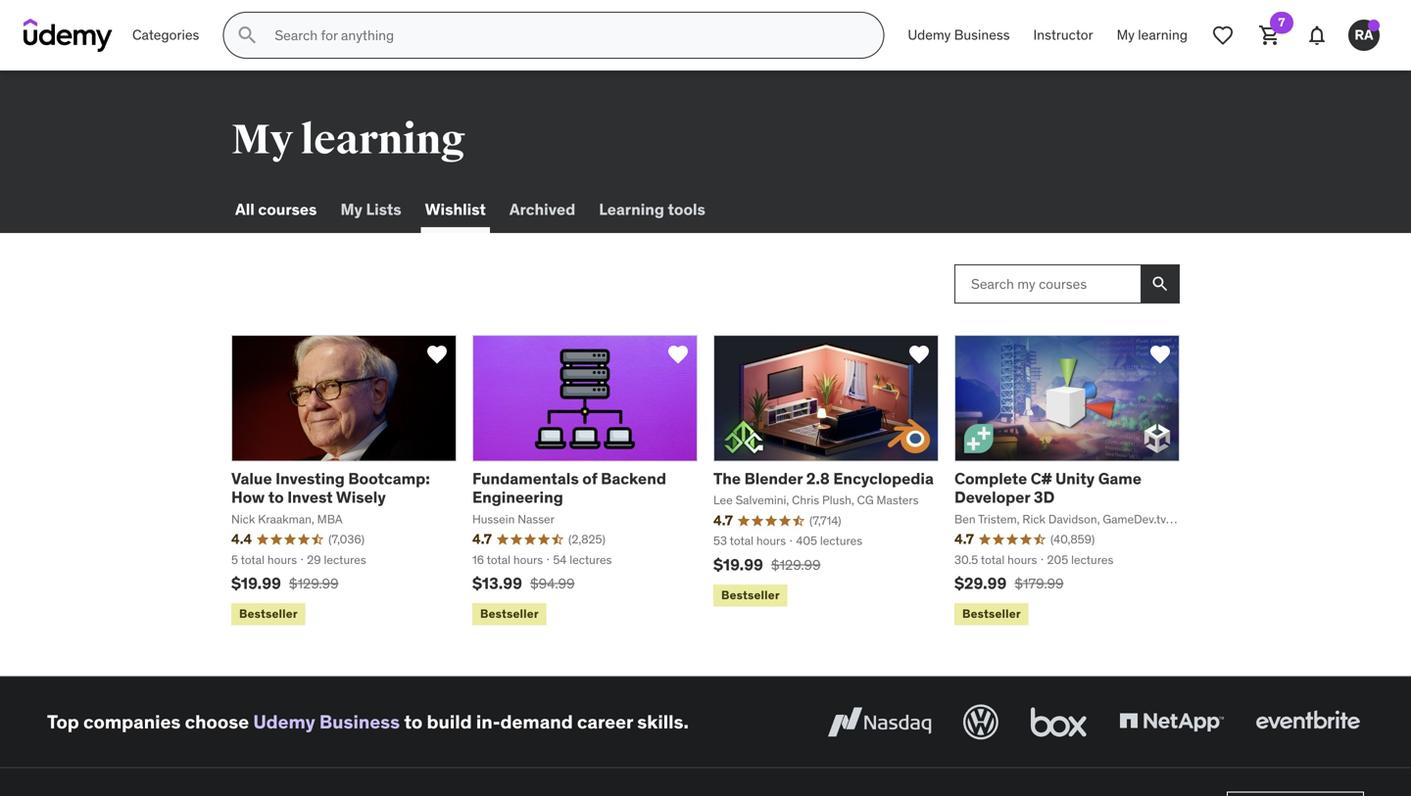 Task type: locate. For each thing, give the bounding box(es) containing it.
0 horizontal spatial $19.99
[[231, 574, 281, 594]]

my right instructor
[[1117, 26, 1135, 44]]

2 horizontal spatial my
[[1117, 26, 1135, 44]]

lectures down 7714 reviews element
[[820, 534, 863, 549]]

cg
[[857, 493, 874, 508]]

volkswagen image
[[959, 701, 1003, 744]]

lectures down 7036 reviews element
[[324, 553, 366, 568]]

bestseller for to
[[239, 607, 298, 622]]

0 vertical spatial to
[[268, 488, 284, 508]]

0 horizontal spatial remove from wishlist image
[[666, 343, 690, 367]]

1 vertical spatial to
[[404, 711, 423, 734]]

40859 reviews element
[[1051, 532, 1095, 548]]

1 remove from wishlist image from the left
[[666, 343, 690, 367]]

lectures for 3d
[[1071, 553, 1114, 568]]

$129.99
[[771, 557, 821, 574], [289, 575, 339, 593]]

shopping cart with 7 items image
[[1258, 24, 1282, 47]]

my
[[1117, 26, 1135, 44], [231, 115, 293, 166], [341, 199, 363, 219]]

$19.99 for lee
[[713, 555, 763, 575]]

you have alerts image
[[1368, 20, 1380, 31]]

learning up lists in the left of the page
[[301, 115, 465, 166]]

bestseller down 53 total hours
[[721, 588, 780, 603]]

game
[[1098, 469, 1142, 489]]

1 vertical spatial $129.99
[[289, 575, 339, 593]]

archived link
[[506, 186, 579, 233]]

hours down pettie
[[1008, 553, 1037, 568]]

udemy business link
[[896, 12, 1022, 59], [253, 711, 400, 734]]

bestseller for lee
[[721, 588, 780, 603]]

to left build on the left of the page
[[404, 711, 423, 734]]

2 vertical spatial my
[[341, 199, 363, 219]]

the blender 2.8 encyclopedia lee salvemini, chris plush, cg masters
[[713, 469, 934, 508]]

complete c# unity game developer 3d ben tristem, rick davidson, gamedev.tv team, gary pettie
[[955, 469, 1166, 543]]

total right 16
[[487, 553, 511, 568]]

1 horizontal spatial learning
[[1138, 26, 1188, 44]]

career
[[577, 711, 633, 734]]

salvemini,
[[736, 493, 789, 508]]

my left lists in the left of the page
[[341, 199, 363, 219]]

$19.99 $129.99 for invest
[[231, 574, 339, 594]]

0 vertical spatial business
[[954, 26, 1010, 44]]

my learning left the wishlist image
[[1117, 26, 1188, 44]]

1 horizontal spatial 4.7
[[713, 512, 733, 530]]

$19.99 down 53 total hours
[[713, 555, 763, 575]]

all courses
[[235, 199, 317, 219]]

hours left 29
[[267, 553, 297, 568]]

$19.99 down 5 total hours
[[231, 574, 281, 594]]

54 lectures
[[553, 553, 612, 568]]

masters
[[877, 493, 919, 508]]

(40,859)
[[1051, 532, 1095, 547]]

0 vertical spatial udemy business link
[[896, 12, 1022, 59]]

1 horizontal spatial remove from wishlist image
[[1149, 343, 1172, 367]]

4.7
[[713, 512, 733, 530], [472, 531, 492, 548], [955, 531, 974, 548]]

30.5 total hours
[[955, 553, 1037, 568]]

total down gary
[[981, 553, 1005, 568]]

business left instructor
[[954, 26, 1010, 44]]

gamedev.tv
[[1103, 512, 1166, 527]]

1 vertical spatial business
[[319, 711, 400, 734]]

my inside my lists "link"
[[341, 199, 363, 219]]

205 lectures
[[1047, 553, 1114, 568]]

learning
[[1138, 26, 1188, 44], [301, 115, 465, 166]]

3d
[[1034, 488, 1055, 508]]

engineering
[[472, 488, 563, 508]]

investing
[[276, 469, 345, 489]]

0 vertical spatial my learning
[[1117, 26, 1188, 44]]

$19.99 $129.99 down 5 total hours
[[231, 574, 339, 594]]

$129.99 down 29
[[289, 575, 339, 593]]

1 horizontal spatial my
[[341, 199, 363, 219]]

4.7 for lee
[[713, 512, 733, 530]]

lectures for invest
[[324, 553, 366, 568]]

0 horizontal spatial learning
[[301, 115, 465, 166]]

business left build on the left of the page
[[319, 711, 400, 734]]

nick
[[231, 512, 255, 527]]

learning left the wishlist image
[[1138, 26, 1188, 44]]

(7,036)
[[328, 532, 365, 547]]

wishlist
[[425, 199, 486, 219]]

my inside my learning link
[[1117, 26, 1135, 44]]

0 vertical spatial udemy
[[908, 26, 951, 44]]

0 horizontal spatial to
[[268, 488, 284, 508]]

top
[[47, 711, 79, 734]]

unity
[[1055, 469, 1095, 489]]

my lists
[[341, 199, 401, 219]]

0 vertical spatial learning
[[1138, 26, 1188, 44]]

bestseller down 5 total hours
[[239, 607, 298, 622]]

$129.99 down "405"
[[771, 557, 821, 574]]

1 vertical spatial learning
[[301, 115, 465, 166]]

hours for invest
[[267, 553, 297, 568]]

to
[[268, 488, 284, 508], [404, 711, 423, 734]]

top companies choose udemy business to build in-demand career skills.
[[47, 711, 689, 734]]

1 horizontal spatial $129.99
[[771, 557, 821, 574]]

$19.99 $129.99 down 53 total hours
[[713, 555, 821, 575]]

1 horizontal spatial $19.99
[[713, 555, 763, 575]]

my for my lists "link"
[[341, 199, 363, 219]]

bestseller down $29.99
[[962, 607, 1021, 622]]

4.7 down lee at the right bottom of page
[[713, 512, 733, 530]]

hours up $13.99 $94.99
[[513, 553, 543, 568]]

hours for 3d
[[1008, 553, 1037, 568]]

2 remove from wishlist image from the left
[[908, 343, 931, 367]]

$19.99 for to
[[231, 574, 281, 594]]

1 horizontal spatial remove from wishlist image
[[908, 343, 931, 367]]

4.4
[[231, 531, 252, 548]]

my up all courses
[[231, 115, 293, 166]]

hussein
[[472, 512, 515, 527]]

total right the 53
[[730, 534, 754, 549]]

0 horizontal spatial udemy
[[253, 711, 315, 734]]

1 horizontal spatial my learning
[[1117, 26, 1188, 44]]

7
[[1278, 15, 1285, 30]]

0 vertical spatial my
[[1117, 26, 1135, 44]]

lectures down the "40859 reviews" element
[[1071, 553, 1114, 568]]

blender
[[744, 469, 803, 489]]

udemy
[[908, 26, 951, 44], [253, 711, 315, 734]]

1 vertical spatial my
[[231, 115, 293, 166]]

4.7 up 16
[[472, 531, 492, 548]]

hours left "405"
[[756, 534, 786, 549]]

0 horizontal spatial $19.99 $129.99
[[231, 574, 339, 594]]

total for lee
[[730, 534, 754, 549]]

1 remove from wishlist image from the left
[[425, 343, 449, 367]]

2 remove from wishlist image from the left
[[1149, 343, 1172, 367]]

my learning up my lists
[[231, 115, 465, 166]]

bestseller
[[721, 588, 780, 603], [239, 607, 298, 622], [480, 607, 539, 622], [962, 607, 1021, 622]]

bestseller for hussein
[[480, 607, 539, 622]]

0 horizontal spatial $129.99
[[289, 575, 339, 593]]

demand
[[500, 711, 573, 734]]

team,
[[955, 528, 986, 543]]

notifications image
[[1305, 24, 1329, 47]]

my learning
[[1117, 26, 1188, 44], [231, 115, 465, 166]]

(7,714)
[[809, 513, 841, 529]]

to inside value investing bootcamp: how to invest wisely nick kraakman, mba
[[268, 488, 284, 508]]

29
[[307, 553, 321, 568]]

0 horizontal spatial udemy business link
[[253, 711, 400, 734]]

$19.99
[[713, 555, 763, 575], [231, 574, 281, 594]]

the
[[713, 469, 741, 489]]

wisely
[[336, 488, 386, 508]]

2 horizontal spatial 4.7
[[955, 531, 974, 548]]

0 horizontal spatial 4.7
[[472, 531, 492, 548]]

$129.99 for invest
[[289, 575, 339, 593]]

my for my learning link
[[1117, 26, 1135, 44]]

ben
[[955, 512, 976, 527]]

remove from wishlist image for complete c# unity game developer 3d
[[1149, 343, 1172, 367]]

backend
[[601, 469, 666, 489]]

1 vertical spatial my learning
[[231, 115, 465, 166]]

4.7 down ben
[[955, 531, 974, 548]]

to up kraakman,
[[268, 488, 284, 508]]

$19.99 $129.99
[[713, 555, 821, 575], [231, 574, 339, 594]]

remove from wishlist image for fundamentals of backend engineering
[[666, 343, 690, 367]]

companies
[[83, 711, 181, 734]]

categories
[[132, 26, 199, 44]]

405 lectures
[[796, 534, 863, 549]]

1 horizontal spatial to
[[404, 711, 423, 734]]

remove from wishlist image
[[666, 343, 690, 367], [908, 343, 931, 367]]

box image
[[1026, 701, 1092, 744]]

complete
[[955, 469, 1027, 489]]

total right the "5"
[[241, 553, 265, 568]]

1 horizontal spatial $19.99 $129.99
[[713, 555, 821, 575]]

nasser
[[518, 512, 555, 527]]

how
[[231, 488, 265, 508]]

build
[[427, 711, 472, 734]]

wishlist image
[[1211, 24, 1235, 47]]

16 total hours
[[472, 553, 543, 568]]

53
[[713, 534, 727, 549]]

submit search image
[[236, 24, 259, 47]]

bestseller down $13.99
[[480, 607, 539, 622]]

tools
[[668, 199, 706, 219]]

wishlist link
[[421, 186, 490, 233]]

0 vertical spatial $129.99
[[771, 557, 821, 574]]

fundamentals of backend engineering hussein nasser
[[472, 469, 666, 527]]

remove from wishlist image
[[425, 343, 449, 367], [1149, 343, 1172, 367]]

remove from wishlist image for the blender 2.8 encyclopedia
[[908, 343, 931, 367]]

netapp image
[[1115, 701, 1228, 744]]

$19.99 $129.99 for salvemini,
[[713, 555, 821, 575]]

lectures down the 2825 reviews element
[[570, 553, 612, 568]]

0 horizontal spatial remove from wishlist image
[[425, 343, 449, 367]]



Task type: describe. For each thing, give the bounding box(es) containing it.
bootcamp:
[[348, 469, 430, 489]]

$94.99
[[530, 575, 575, 593]]

learning
[[599, 199, 664, 219]]

7036 reviews element
[[328, 532, 365, 548]]

1 horizontal spatial udemy
[[908, 26, 951, 44]]

1 horizontal spatial udemy business link
[[896, 12, 1022, 59]]

value
[[231, 469, 272, 489]]

fundamentals
[[472, 469, 579, 489]]

all
[[235, 199, 255, 219]]

53 total hours
[[713, 534, 786, 549]]

value investing bootcamp: how to invest wisely link
[[231, 469, 430, 508]]

bestseller for developer
[[962, 607, 1021, 622]]

choose
[[185, 711, 249, 734]]

mba
[[317, 512, 343, 527]]

5
[[231, 553, 238, 568]]

kraakman,
[[258, 512, 314, 527]]

54
[[553, 553, 567, 568]]

search image
[[1151, 274, 1170, 294]]

hours for nasser
[[513, 553, 543, 568]]

4.7 for hussein
[[472, 531, 492, 548]]

rick
[[1023, 512, 1046, 527]]

ra
[[1355, 26, 1374, 44]]

instructor link
[[1022, 12, 1105, 59]]

ra link
[[1341, 12, 1388, 59]]

udemy image
[[24, 19, 113, 52]]

29 lectures
[[307, 553, 366, 568]]

the blender 2.8 encyclopedia link
[[713, 469, 934, 489]]

c#
[[1031, 469, 1052, 489]]

Search my courses text field
[[955, 265, 1141, 304]]

eventbrite image
[[1252, 701, 1364, 744]]

in-
[[476, 711, 500, 734]]

chris
[[792, 493, 819, 508]]

$179.99
[[1015, 575, 1064, 593]]

205
[[1047, 553, 1068, 568]]

$29.99 $179.99
[[955, 574, 1064, 594]]

archived
[[509, 199, 575, 219]]

categories button
[[121, 12, 211, 59]]

$129.99 for salvemini,
[[771, 557, 821, 574]]

complete c# unity game developer 3d link
[[955, 469, 1142, 508]]

davidson,
[[1049, 512, 1100, 527]]

total for to
[[241, 553, 265, 568]]

courses
[[258, 199, 317, 219]]

plush,
[[822, 493, 854, 508]]

developer
[[955, 488, 1030, 508]]

lee
[[713, 493, 733, 508]]

$29.99
[[955, 574, 1007, 594]]

1 vertical spatial udemy business link
[[253, 711, 400, 734]]

7 link
[[1247, 12, 1294, 59]]

tristem,
[[978, 512, 1020, 527]]

hours for salvemini,
[[756, 534, 786, 549]]

skills.
[[637, 711, 689, 734]]

2.8
[[806, 469, 830, 489]]

$13.99
[[472, 574, 522, 594]]

instructor
[[1034, 26, 1093, 44]]

0 horizontal spatial business
[[319, 711, 400, 734]]

remove from wishlist image for value investing bootcamp: how to invest wisely
[[425, 343, 449, 367]]

encyclopedia
[[833, 469, 934, 489]]

(2,825)
[[568, 532, 606, 547]]

lectures for salvemini,
[[820, 534, 863, 549]]

1 horizontal spatial business
[[954, 26, 1010, 44]]

total for developer
[[981, 553, 1005, 568]]

learning tools
[[599, 199, 706, 219]]

5 total hours
[[231, 553, 297, 568]]

0 horizontal spatial my learning
[[231, 115, 465, 166]]

my lists link
[[337, 186, 405, 233]]

lists
[[366, 199, 401, 219]]

0 horizontal spatial my
[[231, 115, 293, 166]]

$13.99 $94.99
[[472, 574, 575, 594]]

all courses link
[[231, 186, 321, 233]]

16
[[472, 553, 484, 568]]

4.7 for developer
[[955, 531, 974, 548]]

1 vertical spatial udemy
[[253, 711, 315, 734]]

value investing bootcamp: how to invest wisely nick kraakman, mba
[[231, 469, 430, 527]]

7714 reviews element
[[809, 513, 841, 529]]

lectures for nasser
[[570, 553, 612, 568]]

Search for anything text field
[[271, 19, 860, 52]]

pettie
[[1016, 528, 1047, 543]]

learning tools link
[[595, 186, 709, 233]]

nasdaq image
[[823, 701, 936, 744]]

405
[[796, 534, 817, 549]]

my learning link
[[1105, 12, 1200, 59]]

udemy business
[[908, 26, 1010, 44]]

total for hussein
[[487, 553, 511, 568]]

30.5
[[955, 553, 978, 568]]

2825 reviews element
[[568, 532, 606, 548]]

invest
[[287, 488, 333, 508]]

gary
[[988, 528, 1013, 543]]



Task type: vqa. For each thing, say whether or not it's contained in the screenshot.
Fundamentals of Backend Engineering Link
yes



